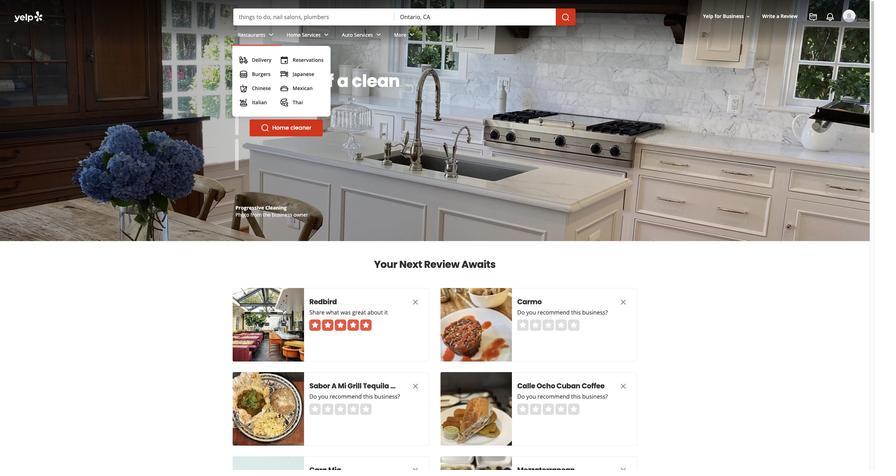 Task type: describe. For each thing, give the bounding box(es) containing it.
mexican
[[293, 85, 313, 92]]

tequila
[[363, 381, 389, 391]]

mexican link
[[277, 81, 327, 96]]

owner
[[294, 212, 308, 218]]

progressive cleaning photo from the business owner
[[236, 204, 308, 218]]

select slide image
[[235, 69, 239, 100]]

24 chinese v2 image
[[239, 84, 248, 93]]

your
[[374, 258, 398, 272]]

services for auto services
[[354, 31, 373, 38]]

the
[[263, 212, 271, 218]]

what
[[326, 309, 339, 317]]

mi
[[338, 381, 346, 391]]

1 dismiss card image from the top
[[411, 382, 420, 391]]

24 sushi v2 image
[[280, 70, 289, 79]]

thai link
[[277, 96, 327, 110]]

business? for carmo
[[583, 309, 608, 317]]

&
[[391, 381, 396, 391]]

calle ocho cuban coffee link
[[518, 381, 606, 391]]

yelp for business button
[[701, 10, 754, 23]]

it
[[385, 309, 388, 317]]

(no rating) image for calle ocho cuban coffee
[[518, 404, 580, 415]]

you for calle ocho cuban coffee
[[527, 393, 536, 401]]

Near text field
[[400, 13, 550, 21]]

24 burgers v2 image
[[239, 70, 248, 79]]

photo of sabor a mi grill tequila & botanas image
[[233, 372, 304, 446]]

recommend for calle ocho cuban coffee
[[538, 393, 570, 401]]

next
[[399, 258, 422, 272]]

24 italian v2 image
[[239, 98, 248, 107]]

dismiss card image for redbird
[[411, 298, 420, 307]]

Find text field
[[239, 13, 389, 21]]

delivery
[[252, 57, 272, 63]]

business
[[272, 212, 292, 218]]

photo of carmo image
[[441, 288, 512, 362]]

restaurants link
[[232, 25, 281, 46]]

dismiss card image for carmo
[[619, 298, 628, 307]]

business
[[723, 13, 744, 20]]

progressive cleaning link
[[236, 204, 287, 211]]

review for a
[[781, 13, 798, 20]]

auto
[[342, 31, 353, 38]]

carmo link
[[518, 297, 606, 307]]

burgers
[[252, 71, 271, 77]]

cleaning
[[265, 204, 287, 211]]

(no rating) image for sabor a mi grill tequila & botanas
[[310, 404, 372, 415]]

chinese
[[252, 85, 271, 92]]

restaurants
[[238, 31, 266, 38]]

home services link
[[281, 25, 336, 46]]

do you recommend this business? for sabor a mi grill tequila & botanas
[[310, 393, 400, 401]]

carmo
[[518, 297, 542, 307]]

italian link
[[236, 96, 274, 110]]

ocho
[[537, 381, 555, 391]]

write
[[763, 13, 776, 20]]

your next review awaits
[[374, 258, 496, 272]]

sabor a mi grill tequila & botanas
[[310, 381, 427, 391]]

awaits
[[462, 258, 496, 272]]

you for carmo
[[527, 309, 536, 317]]

the
[[250, 69, 281, 93]]

progressive
[[236, 204, 264, 211]]

24 reservations v2 image
[[280, 56, 289, 64]]

for
[[715, 13, 722, 20]]

japanese
[[293, 71, 314, 77]]

business categories element
[[232, 25, 856, 117]]

cleaner
[[290, 124, 312, 132]]

this for carmo
[[571, 309, 581, 317]]

recommend for carmo
[[538, 309, 570, 317]]

24 thai v2 image
[[280, 98, 289, 107]]

rating element for calle ocho cuban coffee
[[518, 404, 580, 415]]

cuban
[[557, 381, 581, 391]]

japanese link
[[277, 67, 327, 81]]

grill
[[348, 381, 362, 391]]

2 dismiss card image from the top
[[411, 467, 420, 470]]

recommend for sabor a mi grill tequila & botanas
[[330, 393, 362, 401]]

photo of calle ocho cuban coffee image
[[441, 372, 512, 446]]

rating element for sabor a mi grill tequila & botanas
[[310, 404, 372, 415]]

home cleaner
[[272, 124, 312, 132]]

none field find
[[239, 13, 389, 21]]

reservations
[[293, 57, 324, 63]]

thai
[[293, 99, 303, 106]]

burgers link
[[236, 67, 274, 81]]

this for calle ocho cuban coffee
[[571, 393, 581, 401]]

clean
[[352, 69, 400, 93]]

do for sabor a mi grill tequila & botanas
[[310, 393, 317, 401]]

gift
[[285, 69, 314, 93]]

great
[[352, 309, 366, 317]]



Task type: vqa. For each thing, say whether or not it's contained in the screenshot.
24 chevron down v2 image
yes



Task type: locate. For each thing, give the bounding box(es) containing it.
write a review link
[[760, 10, 801, 23]]

do down carmo
[[518, 309, 525, 317]]

business? down coffee
[[583, 393, 608, 401]]

home for home cleaner
[[272, 124, 289, 132]]

this down carmo link
[[571, 309, 581, 317]]

24 chevron down v2 image inside the auto services link
[[374, 31, 383, 39]]

photo of redbird image
[[233, 288, 304, 362]]

1 horizontal spatial none field
[[400, 13, 550, 21]]

(no rating) image for carmo
[[518, 320, 580, 331]]

yelp for business
[[703, 13, 744, 20]]

0 vertical spatial review
[[781, 13, 798, 20]]

do for carmo
[[518, 309, 525, 317]]

recommend down carmo link
[[538, 309, 570, 317]]

0 horizontal spatial none field
[[239, 13, 389, 21]]

projects image
[[809, 13, 818, 21]]

dismiss card image
[[411, 382, 420, 391], [411, 467, 420, 470]]

share what was great about it
[[310, 309, 388, 317]]

(no rating) image down mi
[[310, 404, 372, 415]]

do down sabor
[[310, 393, 317, 401]]

do you recommend this business? for calle ocho cuban coffee
[[518, 393, 608, 401]]

more link
[[389, 25, 422, 46]]

5 star rating image
[[310, 320, 372, 331]]

dismiss card image
[[411, 298, 420, 307], [619, 298, 628, 307], [619, 382, 628, 391], [619, 467, 628, 470]]

24 chevron down v2 image
[[267, 31, 275, 39]]

of
[[317, 69, 334, 93]]

24 chevron down v2 image right more
[[408, 31, 416, 39]]

0 vertical spatial home
[[287, 31, 301, 38]]

24 chevron down v2 image for auto services
[[374, 31, 383, 39]]

24 mexican v2 image
[[280, 84, 289, 93]]

user actions element
[[698, 9, 866, 52]]

services for home services
[[302, 31, 321, 38]]

calle
[[518, 381, 536, 391]]

1 vertical spatial review
[[424, 258, 460, 272]]

None search field
[[0, 0, 870, 117], [233, 8, 577, 25], [0, 0, 870, 117], [233, 8, 577, 25]]

search image
[[562, 13, 570, 21]]

reservations link
[[277, 53, 327, 67]]

maria w. image
[[843, 10, 856, 22]]

24 chevron down v2 image left auto
[[322, 31, 331, 39]]

1 24 chevron down v2 image from the left
[[322, 31, 331, 39]]

business? for sabor a mi grill tequila & botanas
[[375, 393, 400, 401]]

(no rating) image down carmo link
[[518, 320, 580, 331]]

notifications image
[[826, 13, 835, 21]]

was
[[341, 309, 351, 317]]

home for home services
[[287, 31, 301, 38]]

24 chevron down v2 image for more
[[408, 31, 416, 39]]

a right write in the top right of the page
[[777, 13, 780, 20]]

business? down carmo link
[[583, 309, 608, 317]]

0 horizontal spatial a
[[337, 69, 349, 93]]

recommend down calle ocho cuban coffee
[[538, 393, 570, 401]]

recommend down mi
[[330, 393, 362, 401]]

you down calle
[[527, 393, 536, 401]]

this down cuban
[[571, 393, 581, 401]]

home
[[287, 31, 301, 38], [272, 124, 289, 132]]

24 delivery v2 image
[[239, 56, 248, 64]]

2 24 chevron down v2 image from the left
[[374, 31, 383, 39]]

(no rating) image down ocho
[[518, 404, 580, 415]]

do you recommend this business? down calle ocho cuban coffee link
[[518, 393, 608, 401]]

chinese link
[[236, 81, 274, 96]]

home
[[250, 89, 300, 113]]

1 services from the left
[[302, 31, 321, 38]]

dismiss card image for calle ocho cuban coffee
[[619, 382, 628, 391]]

calle ocho cuban coffee
[[518, 381, 605, 391]]

this down sabor a mi grill tequila & botanas
[[363, 393, 373, 401]]

menu containing delivery
[[232, 46, 331, 117]]

do for calle ocho cuban coffee
[[518, 393, 525, 401]]

2 horizontal spatial 24 chevron down v2 image
[[408, 31, 416, 39]]

more
[[394, 31, 407, 38]]

review right 'next'
[[424, 258, 460, 272]]

photo of mezzaterranean image
[[441, 457, 512, 470]]

home inside 'business categories' element
[[287, 31, 301, 38]]

do you recommend this business? down carmo link
[[518, 309, 608, 317]]

sabor
[[310, 381, 330, 391]]

delivery link
[[236, 53, 274, 67]]

services
[[302, 31, 321, 38], [354, 31, 373, 38]]

home cleaner link
[[250, 120, 323, 137]]

16 chevron down v2 image
[[746, 14, 751, 19]]

from
[[251, 212, 262, 218]]

business? for calle ocho cuban coffee
[[583, 393, 608, 401]]

None field
[[239, 13, 389, 21], [400, 13, 550, 21]]

do you recommend this business?
[[518, 309, 608, 317], [310, 393, 400, 401], [518, 393, 608, 401]]

home services
[[287, 31, 321, 38]]

you for sabor a mi grill tequila & botanas
[[319, 393, 328, 401]]

do you recommend this business? down grill at the left bottom of page
[[310, 393, 400, 401]]

2 none field from the left
[[400, 13, 550, 21]]

do down calle
[[518, 393, 525, 401]]

a right of
[[337, 69, 349, 93]]

auto services
[[342, 31, 373, 38]]

photo
[[236, 212, 249, 218]]

rating element
[[518, 320, 580, 331], [310, 404, 372, 415], [518, 404, 580, 415]]

redbird
[[310, 297, 337, 307]]

redbird link
[[310, 297, 398, 307]]

24 chevron down v2 image inside home services link
[[322, 31, 331, 39]]

rating element down ocho
[[518, 404, 580, 415]]

0 vertical spatial a
[[777, 13, 780, 20]]

1 vertical spatial home
[[272, 124, 289, 132]]

coffee
[[582, 381, 605, 391]]

0 horizontal spatial services
[[302, 31, 321, 38]]

3 24 chevron down v2 image from the left
[[408, 31, 416, 39]]

explore banner section banner
[[0, 0, 870, 241]]

2 services from the left
[[354, 31, 373, 38]]

1 horizontal spatial a
[[777, 13, 780, 20]]

share
[[310, 309, 325, 317]]

a
[[777, 13, 780, 20], [337, 69, 349, 93]]

services down find field
[[302, 31, 321, 38]]

None radio
[[310, 404, 321, 415], [322, 404, 334, 415], [335, 404, 346, 415], [518, 404, 529, 415], [556, 404, 567, 415], [568, 404, 580, 415], [310, 404, 321, 415], [322, 404, 334, 415], [335, 404, 346, 415], [518, 404, 529, 415], [556, 404, 567, 415], [568, 404, 580, 415]]

italian
[[252, 99, 267, 106]]

24 chevron down v2 image
[[322, 31, 331, 39], [374, 31, 383, 39], [408, 31, 416, 39]]

you down sabor
[[319, 393, 328, 401]]

home right 24 search v2 image
[[272, 124, 289, 132]]

1 vertical spatial dismiss card image
[[411, 467, 420, 470]]

0 vertical spatial dismiss card image
[[411, 382, 420, 391]]

auto services link
[[336, 25, 389, 46]]

rating element down mi
[[310, 404, 372, 415]]

none field near
[[400, 13, 550, 21]]

you down carmo
[[527, 309, 536, 317]]

recommend
[[538, 309, 570, 317], [330, 393, 362, 401], [538, 393, 570, 401]]

review inside user actions element
[[781, 13, 798, 20]]

24 chevron down v2 image right auto services
[[374, 31, 383, 39]]

1 vertical spatial a
[[337, 69, 349, 93]]

review
[[781, 13, 798, 20], [424, 258, 460, 272]]

0 horizontal spatial review
[[424, 258, 460, 272]]

1 horizontal spatial 24 chevron down v2 image
[[374, 31, 383, 39]]

this
[[571, 309, 581, 317], [363, 393, 373, 401], [571, 393, 581, 401]]

do you recommend this business? for carmo
[[518, 309, 608, 317]]

home right 24 chevron down v2 icon
[[287, 31, 301, 38]]

24 chevron down v2 image inside more link
[[408, 31, 416, 39]]

review for next
[[424, 258, 460, 272]]

0 horizontal spatial 24 chevron down v2 image
[[322, 31, 331, 39]]

None radio
[[518, 320, 529, 331], [530, 320, 542, 331], [543, 320, 554, 331], [556, 320, 567, 331], [568, 320, 580, 331], [348, 404, 359, 415], [360, 404, 372, 415], [530, 404, 542, 415], [543, 404, 554, 415], [518, 320, 529, 331], [530, 320, 542, 331], [543, 320, 554, 331], [556, 320, 567, 331], [568, 320, 580, 331], [348, 404, 359, 415], [360, 404, 372, 415], [530, 404, 542, 415], [543, 404, 554, 415]]

yelp
[[703, 13, 714, 20]]

botanas
[[397, 381, 427, 391]]

write a review
[[763, 13, 798, 20]]

24 chevron down v2 image for home services
[[322, 31, 331, 39]]

1 none field from the left
[[239, 13, 389, 21]]

do
[[518, 309, 525, 317], [310, 393, 317, 401], [518, 393, 525, 401]]

menu inside 'business categories' element
[[232, 46, 331, 117]]

sabor a mi grill tequila & botanas link
[[310, 381, 427, 391]]

photo of cara mia image
[[233, 457, 304, 470]]

rating element down carmo link
[[518, 320, 580, 331]]

1 horizontal spatial services
[[354, 31, 373, 38]]

you
[[527, 309, 536, 317], [319, 393, 328, 401], [527, 393, 536, 401]]

the gift of a clean home
[[250, 69, 400, 113]]

services right auto
[[354, 31, 373, 38]]

a inside the gift of a clean home
[[337, 69, 349, 93]]

1 horizontal spatial review
[[781, 13, 798, 20]]

business?
[[583, 309, 608, 317], [375, 393, 400, 401], [583, 393, 608, 401]]

business? down &
[[375, 393, 400, 401]]

a
[[332, 381, 337, 391]]

rating element for carmo
[[518, 320, 580, 331]]

menu
[[232, 46, 331, 117]]

about
[[368, 309, 383, 317]]

review right write in the top right of the page
[[781, 13, 798, 20]]

(no rating) image
[[518, 320, 580, 331], [310, 404, 372, 415], [518, 404, 580, 415]]

this for sabor a mi grill tequila & botanas
[[363, 393, 373, 401]]

24 search v2 image
[[261, 124, 270, 132]]



